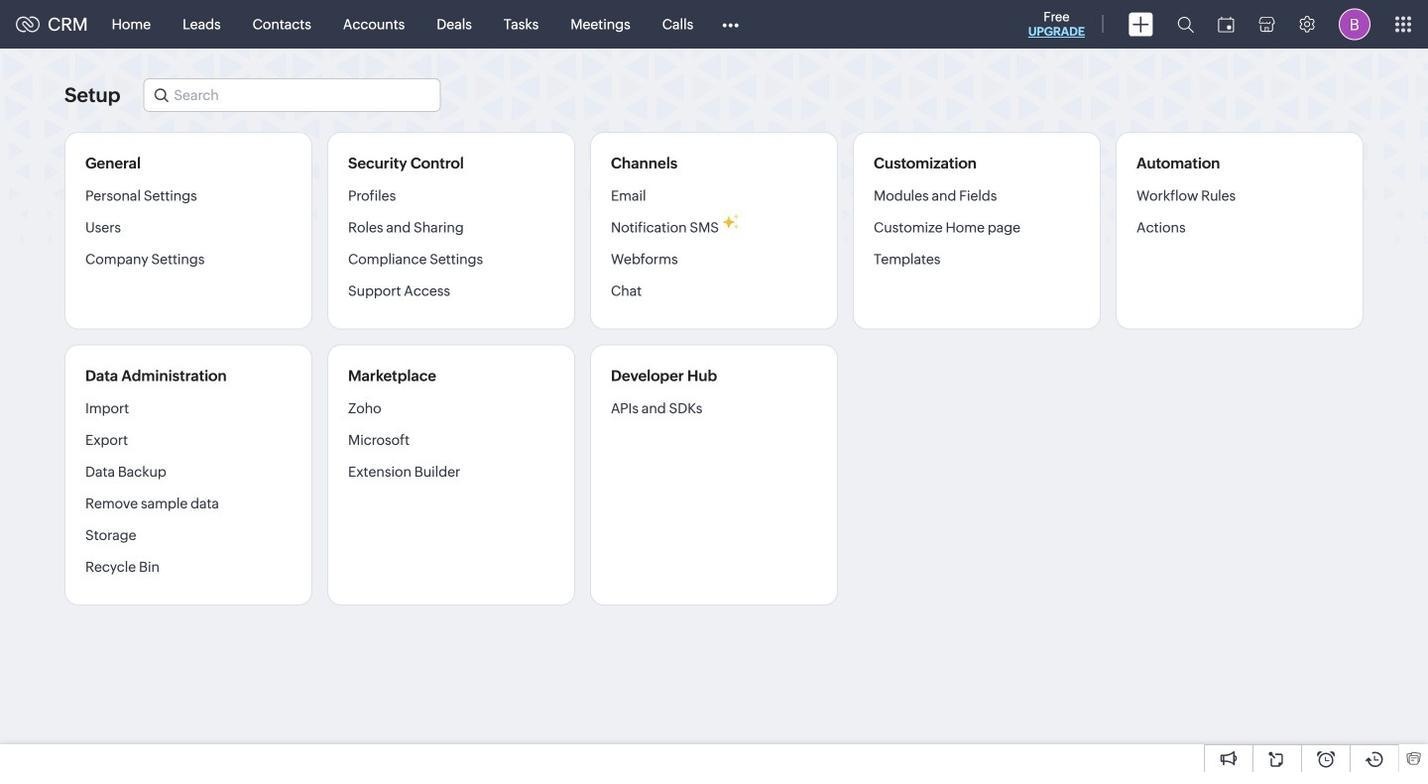 Task type: vqa. For each thing, say whether or not it's contained in the screenshot.
Profile "image"
yes



Task type: describe. For each thing, give the bounding box(es) containing it.
search image
[[1178, 16, 1195, 33]]

Other Modules field
[[710, 8, 752, 40]]

calendar image
[[1218, 16, 1235, 32]]

Search text field
[[144, 79, 440, 111]]

search element
[[1166, 0, 1206, 49]]



Task type: locate. For each thing, give the bounding box(es) containing it.
profile element
[[1328, 0, 1383, 48]]

create menu element
[[1117, 0, 1166, 48]]

None field
[[143, 78, 441, 112]]

logo image
[[16, 16, 40, 32]]

create menu image
[[1129, 12, 1154, 36]]

profile image
[[1339, 8, 1371, 40]]



